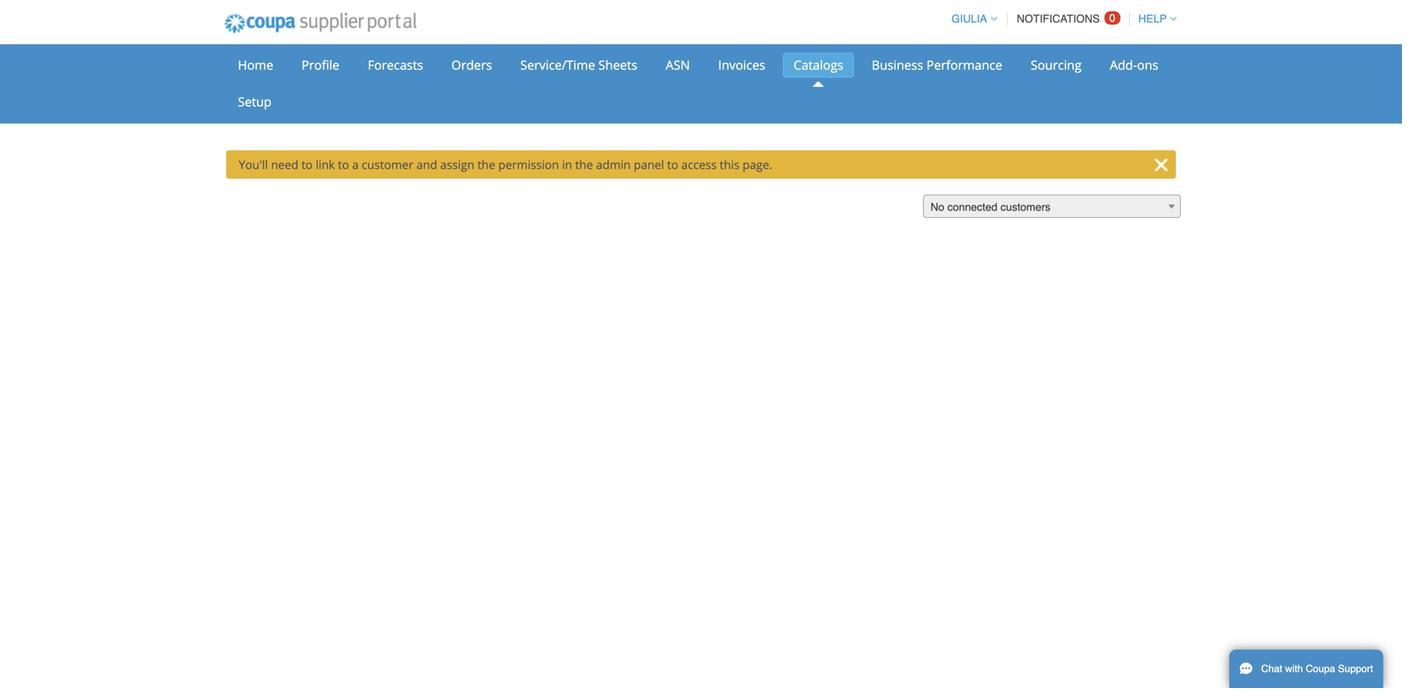 Task type: locate. For each thing, give the bounding box(es) containing it.
notifications
[[1017, 13, 1100, 25]]

this
[[720, 157, 740, 172]]

customers
[[1001, 201, 1051, 213]]

you'll need to link to a customer and assign the permission in the admin panel to access this page.
[[239, 157, 773, 172]]

No connected customers field
[[923, 195, 1181, 219]]

setup link
[[227, 89, 283, 114]]

page.
[[743, 157, 773, 172]]

sourcing link
[[1020, 53, 1093, 78]]

service/time sheets link
[[510, 53, 649, 78]]

need
[[271, 157, 299, 172]]

orders link
[[441, 53, 503, 78]]

catalogs link
[[783, 53, 855, 78]]

add-ons
[[1110, 56, 1159, 73]]

to
[[302, 157, 313, 172], [338, 157, 349, 172], [667, 157, 679, 172]]

0 horizontal spatial the
[[478, 157, 496, 172]]

service/time
[[521, 56, 595, 73]]

giulia
[[952, 13, 988, 25]]

you'll
[[239, 157, 268, 172]]

no
[[931, 201, 945, 213]]

notifications 0
[[1017, 12, 1116, 25]]

2 horizontal spatial to
[[667, 157, 679, 172]]

navigation
[[944, 3, 1177, 35]]

connected
[[948, 201, 998, 213]]

to left link
[[302, 157, 313, 172]]

the
[[478, 157, 496, 172], [575, 157, 593, 172]]

chat with coupa support
[[1262, 663, 1374, 675]]

0 horizontal spatial to
[[302, 157, 313, 172]]

the right in
[[575, 157, 593, 172]]

no connected customers
[[931, 201, 1051, 213]]

forecasts
[[368, 56, 423, 73]]

service/time sheets
[[521, 56, 638, 73]]

add-ons link
[[1100, 53, 1170, 78]]

ons
[[1138, 56, 1159, 73]]

home link
[[227, 53, 284, 78]]

to left a
[[338, 157, 349, 172]]

chat
[[1262, 663, 1283, 675]]

1 horizontal spatial the
[[575, 157, 593, 172]]

1 horizontal spatial to
[[338, 157, 349, 172]]

catalogs
[[794, 56, 844, 73]]

asn link
[[655, 53, 701, 78]]

help
[[1139, 13, 1167, 25]]

orders
[[452, 56, 492, 73]]

the right assign on the left of page
[[478, 157, 496, 172]]

add-
[[1110, 56, 1138, 73]]

with
[[1286, 663, 1304, 675]]

sheets
[[599, 56, 638, 73]]

chat with coupa support button
[[1230, 650, 1384, 688]]

access
[[682, 157, 717, 172]]

0
[[1110, 12, 1116, 24]]

to right panel
[[667, 157, 679, 172]]

2 to from the left
[[338, 157, 349, 172]]

coupa supplier portal image
[[213, 3, 428, 44]]



Task type: describe. For each thing, give the bounding box(es) containing it.
performance
[[927, 56, 1003, 73]]

1 the from the left
[[478, 157, 496, 172]]

2 the from the left
[[575, 157, 593, 172]]

profile link
[[291, 53, 350, 78]]

business performance
[[872, 56, 1003, 73]]

business
[[872, 56, 924, 73]]

permission
[[499, 157, 559, 172]]

in
[[562, 157, 572, 172]]

asn
[[666, 56, 690, 73]]

customer
[[362, 157, 414, 172]]

navigation containing notifications 0
[[944, 3, 1177, 35]]

panel
[[634, 157, 664, 172]]

sourcing
[[1031, 56, 1082, 73]]

forecasts link
[[357, 53, 434, 78]]

No connected customers text field
[[924, 195, 1181, 219]]

assign
[[440, 157, 475, 172]]

a
[[352, 157, 359, 172]]

and
[[417, 157, 437, 172]]

invoices
[[719, 56, 766, 73]]

business performance link
[[861, 53, 1014, 78]]

support
[[1339, 663, 1374, 675]]

coupa
[[1306, 663, 1336, 675]]

setup
[[238, 93, 272, 110]]

profile
[[302, 56, 340, 73]]

giulia link
[[944, 13, 998, 25]]

home
[[238, 56, 273, 73]]

3 to from the left
[[667, 157, 679, 172]]

invoices link
[[708, 53, 777, 78]]

link
[[316, 157, 335, 172]]

help link
[[1131, 13, 1177, 25]]

1 to from the left
[[302, 157, 313, 172]]

admin
[[596, 157, 631, 172]]



Task type: vqa. For each thing, say whether or not it's contained in the screenshot.
Setup
yes



